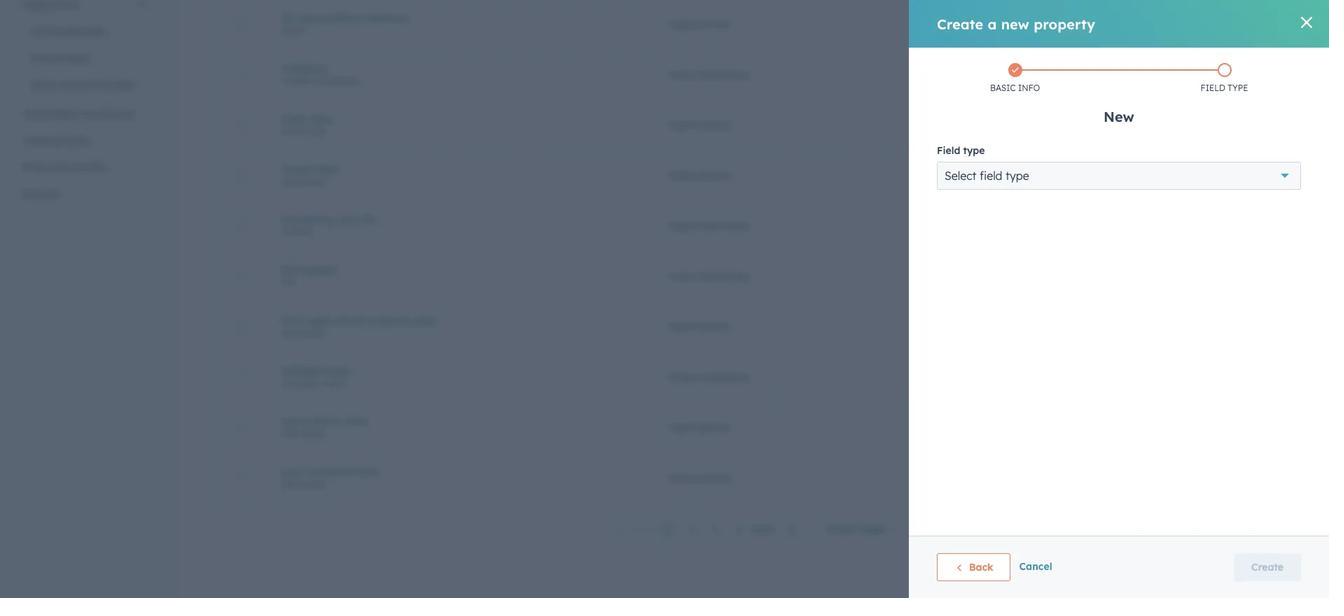Task type: locate. For each thing, give the bounding box(es) containing it.
5 picker from the top
[[303, 479, 327, 489]]

5 ticket activity from the top
[[667, 421, 731, 434]]

tracking
[[22, 135, 62, 147]]

1 0 from the top
[[1273, 18, 1279, 30]]

date inside first agent email response date date picker
[[281, 328, 301, 338]]

ticket for file upload
[[667, 270, 694, 283]]

8 ticket from the top
[[667, 371, 694, 384]]

hubspot for all conversation mentions
[[962, 18, 1003, 30]]

2 information from the top
[[697, 220, 751, 232]]

number
[[281, 227, 314, 237]]

1 vertical spatial 0
[[1273, 169, 1279, 182]]

conversation
[[297, 12, 361, 24]]

ticket for hubspot team
[[667, 371, 694, 384]]

marketplace downloads
[[22, 108, 134, 121]]

apps up private apps link
[[83, 25, 107, 38]]

date down select
[[345, 415, 368, 428]]

1 vertical spatial hubspot
[[962, 169, 1003, 182]]

all
[[281, 12, 294, 24]]

4 ticket information from the top
[[667, 371, 751, 384]]

1 ticket from the top
[[667, 18, 694, 30]]

9 ticket from the top
[[667, 421, 694, 434]]

3 ticket activity from the top
[[667, 169, 731, 182]]

4 ticket activity from the top
[[667, 321, 731, 333]]

0 for create date
[[1273, 169, 1279, 182]]

activity for all conversation mentions
[[697, 18, 731, 30]]

file up first
[[281, 277, 295, 288]]

date down first
[[281, 328, 301, 338]]

page
[[860, 523, 885, 535]]

last activity date date picker
[[281, 415, 368, 439]]

picker up contacted
[[303, 428, 327, 439]]

ticket
[[667, 18, 694, 30], [667, 68, 694, 81], [667, 119, 694, 131], [667, 169, 694, 182], [667, 220, 694, 232], [667, 270, 694, 283], [667, 321, 694, 333], [667, 371, 694, 384], [667, 421, 694, 434], [667, 472, 694, 484]]

privacy & consent link
[[14, 154, 157, 181]]

ticket activity for last activity date
[[667, 421, 731, 434]]

picker
[[303, 126, 327, 136], [303, 176, 327, 187], [303, 328, 327, 338], [303, 428, 327, 439], [303, 479, 327, 489]]

created
[[281, 213, 320, 226]]

2 vertical spatial hubspot
[[281, 365, 324, 377]]

file left upload
[[281, 264, 299, 276]]

last inside last activity date date picker
[[281, 415, 302, 428]]

last for last contacted date
[[281, 466, 302, 478]]

6 ticket activity from the top
[[667, 472, 731, 484]]

all conversation mentions button
[[281, 12, 633, 24]]

apps up service
[[66, 52, 90, 64]]

activity for close date
[[697, 119, 731, 131]]

date
[[281, 126, 301, 136], [281, 176, 301, 187], [281, 328, 301, 338], [281, 428, 301, 439], [281, 479, 301, 489]]

private apps
[[31, 52, 90, 64]]

2 picker from the top
[[303, 176, 327, 187]]

1 file from the top
[[281, 264, 299, 276]]

picker down the agent
[[303, 328, 327, 338]]

date right response
[[415, 314, 437, 327]]

apps for connected apps
[[83, 25, 107, 38]]

category
[[281, 62, 327, 75]]

create
[[281, 163, 314, 176]]

tracking code link
[[14, 128, 157, 154]]

multiple
[[281, 75, 312, 86]]

activity inside last activity date date picker
[[305, 415, 342, 428]]

1 picker from the top
[[303, 126, 327, 136]]

2
[[689, 523, 694, 536]]

date down dropdown
[[281, 428, 301, 439]]

dropdown
[[281, 378, 322, 388]]

information
[[697, 68, 751, 81], [697, 220, 751, 232], [697, 270, 751, 283], [697, 371, 751, 384]]

created by user id button
[[281, 213, 633, 226]]

2 date from the top
[[281, 176, 301, 187]]

apps inside "link"
[[83, 25, 107, 38]]

security
[[22, 188, 60, 200]]

date inside last activity date date picker
[[281, 428, 301, 439]]

2 0 from the top
[[1273, 169, 1279, 182]]

marketplace downloads link
[[14, 101, 157, 128]]

date down last activity date date picker
[[281, 479, 301, 489]]

4
[[736, 523, 743, 536]]

tracking code
[[22, 135, 88, 147]]

0
[[1273, 18, 1279, 30], [1273, 169, 1279, 182]]

date down create
[[281, 176, 301, 187]]

rollup
[[281, 25, 306, 35]]

1 last from the top
[[281, 415, 302, 428]]

last inside last contacted date date picker
[[281, 466, 302, 478]]

apps
[[83, 25, 107, 38], [66, 52, 90, 64]]

picker inside the create date date picker
[[303, 176, 327, 187]]

activity
[[697, 18, 731, 30], [697, 119, 731, 131], [697, 169, 731, 182], [697, 321, 731, 333], [305, 415, 342, 428], [697, 421, 731, 434], [697, 472, 731, 484]]

10 per page
[[826, 523, 885, 535]]

4 button
[[731, 521, 748, 539]]

privacy
[[22, 161, 56, 174]]

1 vertical spatial last
[[281, 466, 302, 478]]

date
[[311, 112, 333, 125], [317, 163, 339, 176], [415, 314, 437, 327], [345, 415, 368, 428], [357, 466, 379, 478]]

date right 'close'
[[311, 112, 333, 125]]

date right create
[[317, 163, 339, 176]]

ticket for first agent email response date
[[667, 321, 694, 333]]

tab panel
[[204, 0, 1307, 554]]

category multiple checkboxes
[[281, 62, 361, 86]]

picker down create
[[303, 176, 327, 187]]

1 vertical spatial file
[[281, 277, 295, 288]]

date inside last contacted date date picker
[[281, 479, 301, 489]]

4 information from the top
[[697, 371, 751, 384]]

3 information from the top
[[697, 270, 751, 283]]

10 ticket from the top
[[667, 472, 694, 484]]

2 last from the top
[[281, 466, 302, 478]]

5 ticket from the top
[[667, 220, 694, 232]]

4 date from the top
[[281, 428, 301, 439]]

create date date picker
[[281, 163, 339, 187]]

5 date from the top
[[281, 479, 301, 489]]

0 vertical spatial file
[[281, 264, 299, 276]]

last contacted date button
[[281, 466, 633, 478]]

last down dropdown
[[281, 415, 302, 428]]

6 ticket from the top
[[667, 270, 694, 283]]

activity for create date
[[697, 169, 731, 182]]

date down 'close'
[[281, 126, 301, 136]]

pagination navigation
[[607, 521, 806, 539]]

checkboxes
[[315, 75, 361, 86]]

id
[[362, 213, 375, 226]]

1 ticket information from the top
[[667, 68, 751, 81]]

date right contacted
[[357, 466, 379, 478]]

picker inside first agent email response date date picker
[[303, 328, 327, 338]]

first
[[281, 314, 303, 327]]

3 ticket from the top
[[667, 119, 694, 131]]

3
[[713, 523, 718, 536]]

last left contacted
[[281, 466, 302, 478]]

date inside first agent email response date date picker
[[415, 314, 437, 327]]

last contacted date date picker
[[281, 466, 379, 489]]

file upload file
[[281, 264, 336, 288]]

connected apps
[[31, 25, 107, 38]]

7 ticket from the top
[[667, 321, 694, 333]]

0 vertical spatial 0
[[1273, 18, 1279, 30]]

ticket for last contacted date
[[667, 472, 694, 484]]

information for category
[[697, 68, 751, 81]]

picker down contacted
[[303, 479, 327, 489]]

2 ticket from the top
[[667, 68, 694, 81]]

email service provider
[[31, 78, 135, 91]]

ticket for last activity date
[[667, 421, 694, 434]]

picker inside last contacted date date picker
[[303, 479, 327, 489]]

picker inside last activity date date picker
[[303, 428, 327, 439]]

0 vertical spatial hubspot
[[962, 18, 1003, 30]]

1 information from the top
[[697, 68, 751, 81]]

hubspot inside hubspot team dropdown select
[[281, 365, 324, 377]]

information for hubspot team
[[697, 371, 751, 384]]

hubspot team button
[[281, 365, 633, 377]]

file
[[281, 264, 299, 276], [281, 277, 295, 288]]

first agent email response date button
[[281, 314, 633, 327]]

1
[[665, 523, 671, 536]]

date inside last contacted date date picker
[[357, 466, 379, 478]]

1 date from the top
[[281, 126, 301, 136]]

file upload button
[[281, 264, 633, 276]]

prev
[[634, 524, 656, 536]]

ticket for close date
[[667, 119, 694, 131]]

mentions
[[363, 12, 409, 24]]

ticket information for created by user id
[[667, 220, 751, 232]]

code
[[64, 135, 88, 147]]

activity for first agent email response date
[[697, 321, 731, 333]]

2 ticket activity from the top
[[667, 119, 731, 131]]

2 ticket information from the top
[[667, 220, 751, 232]]

ticket information
[[667, 68, 751, 81], [667, 220, 751, 232], [667, 270, 751, 283], [667, 371, 751, 384]]

3 date from the top
[[281, 328, 301, 338]]

3 picker from the top
[[303, 328, 327, 338]]

hubspot
[[962, 18, 1003, 30], [962, 169, 1003, 182], [281, 365, 324, 377]]

ticket activity
[[667, 18, 731, 30], [667, 119, 731, 131], [667, 169, 731, 182], [667, 321, 731, 333], [667, 421, 731, 434], [667, 472, 731, 484]]

3 ticket information from the top
[[667, 270, 751, 283]]

last
[[281, 415, 302, 428], [281, 466, 302, 478]]

4 picker from the top
[[303, 428, 327, 439]]

1 ticket activity from the top
[[667, 18, 731, 30]]

date inside the create date date picker
[[317, 163, 339, 176]]

picker down 'close'
[[303, 126, 327, 136]]

next
[[753, 524, 776, 536]]

10
[[826, 523, 838, 535]]

1 vertical spatial apps
[[66, 52, 90, 64]]

4 ticket from the top
[[667, 169, 694, 182]]

0 vertical spatial last
[[281, 415, 302, 428]]

date inside last activity date date picker
[[345, 415, 368, 428]]

ticket activity for first agent email response date
[[667, 321, 731, 333]]

last activity date button
[[281, 415, 633, 428]]

0 vertical spatial apps
[[83, 25, 107, 38]]

0 for all conversation mentions
[[1273, 18, 1279, 30]]

connected
[[31, 25, 81, 38]]



Task type: vqa. For each thing, say whether or not it's contained in the screenshot.
and
no



Task type: describe. For each thing, give the bounding box(es) containing it.
marketplace
[[22, 108, 80, 121]]

ticket for all conversation mentions
[[667, 18, 694, 30]]

ticket information for category
[[667, 68, 751, 81]]

consent
[[69, 161, 107, 174]]

connected apps link
[[14, 18, 157, 45]]

private apps link
[[14, 45, 157, 71]]

1 button
[[661, 521, 676, 539]]

downloads
[[82, 108, 134, 121]]

ticket activity for create date
[[667, 169, 731, 182]]

ticket information for file upload
[[667, 270, 751, 283]]

information for created by user id
[[697, 220, 751, 232]]

date inside close date date picker
[[281, 126, 301, 136]]

contacted
[[305, 466, 354, 478]]

all conversation mentions rollup
[[281, 12, 409, 35]]

apps for private apps
[[66, 52, 90, 64]]

&
[[59, 161, 66, 174]]

category button
[[281, 62, 633, 75]]

ticket activity for close date
[[667, 119, 731, 131]]

tab panel containing all conversation mentions
[[204, 0, 1307, 554]]

upload
[[302, 264, 336, 276]]

agent
[[306, 314, 335, 327]]

ticket activity for last contacted date
[[667, 472, 731, 484]]

team
[[327, 365, 352, 377]]

2 file from the top
[[281, 277, 295, 288]]

date inside close date date picker
[[311, 112, 333, 125]]

email
[[31, 78, 56, 91]]

user
[[338, 213, 359, 226]]

activity for last activity date
[[697, 421, 731, 434]]

select
[[325, 378, 347, 388]]

hubspot for create date
[[962, 169, 1003, 182]]

ticket activity for all conversation mentions
[[667, 18, 731, 30]]

by
[[323, 213, 335, 226]]

close date button
[[281, 112, 633, 125]]

email service provider link
[[14, 71, 157, 98]]

close
[[281, 112, 308, 125]]

first agent email response date date picker
[[281, 314, 437, 338]]

close date date picker
[[281, 112, 333, 136]]

prev button
[[607, 521, 661, 539]]

last for last activity date
[[281, 415, 302, 428]]

per
[[841, 523, 857, 535]]

date inside the create date date picker
[[281, 176, 301, 187]]

2 button
[[684, 521, 699, 539]]

ticket information for hubspot team
[[667, 371, 751, 384]]

security link
[[14, 181, 157, 207]]

ticket for created by user id
[[667, 220, 694, 232]]

ticket for create date
[[667, 169, 694, 182]]

response
[[368, 314, 412, 327]]

picker inside close date date picker
[[303, 126, 327, 136]]

email
[[338, 314, 365, 327]]

create date button
[[281, 163, 633, 176]]

next button
[[748, 521, 806, 539]]

privacy & consent
[[22, 161, 107, 174]]

provider
[[96, 78, 135, 91]]

activity for last contacted date
[[697, 472, 731, 484]]

information for file upload
[[697, 270, 751, 283]]

hubspot team dropdown select
[[281, 365, 352, 388]]

created by user id number
[[281, 213, 375, 237]]

service
[[59, 78, 93, 91]]

10 per page button
[[817, 515, 904, 543]]

3 button
[[708, 521, 723, 539]]

private
[[31, 52, 63, 64]]

ticket for category
[[667, 68, 694, 81]]



